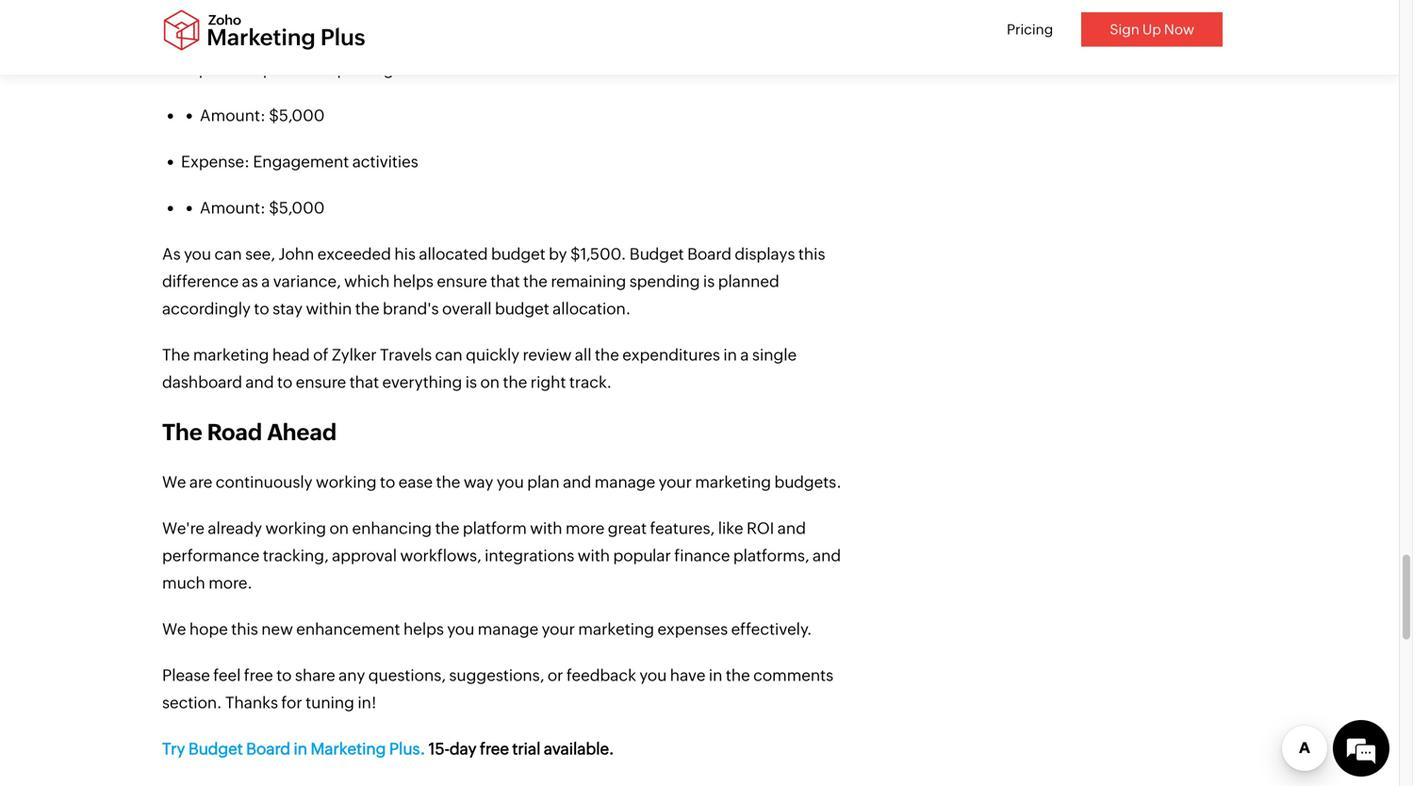 Task type: describe. For each thing, give the bounding box(es) containing it.
the for the road ahead
[[162, 419, 202, 446]]

please feel free to share any questions, suggestions, or feedback you have in the comments section. thanks for tuning in!
[[162, 666, 833, 712]]

expense: engagement activities
[[181, 152, 418, 171]]

1 vertical spatial budget
[[495, 299, 549, 318]]

0 horizontal spatial your
[[542, 620, 575, 638]]

platform
[[463, 519, 527, 537]]

available.
[[544, 740, 614, 758]]

have
[[670, 666, 705, 685]]

budget inside the as you can see, john exceeded his allocated budget by $1,500. budget board displays this difference as a variance, which helps ensure that the remaining spending is planned accordingly to stay within the brand's overall budget allocation.
[[630, 245, 684, 263]]

everything
[[382, 373, 462, 391]]

try
[[162, 740, 185, 758]]

accordingly
[[162, 299, 251, 318]]

sign up now
[[1110, 21, 1194, 38]]

budgets.
[[774, 473, 842, 491]]

ensure inside the marketing head of zylker travels can quickly review all the expenditures in a single dashboard and to ensure that everything is on the right track.
[[296, 373, 346, 391]]

0 horizontal spatial with
[[530, 519, 562, 537]]

activities
[[352, 152, 418, 171]]

ease
[[398, 473, 433, 491]]

road
[[207, 419, 262, 446]]

share
[[295, 666, 335, 685]]

0 vertical spatial budget
[[491, 245, 546, 263]]

to inside please feel free to share any questions, suggestions, or feedback you have in the comments section. thanks for tuning in!
[[276, 666, 292, 685]]

approval
[[332, 546, 397, 565]]

1 amount: from the top
[[200, 14, 266, 32]]

1 horizontal spatial your
[[659, 473, 692, 491]]

we are continuously working to ease the way you plan and manage your marketing budgets.
[[162, 473, 842, 491]]

a inside the marketing head of zylker travels can quickly review all the expenditures in a single dashboard and to ensure that everything is on the right track.
[[740, 346, 749, 364]]

his
[[394, 245, 416, 263]]

engagement
[[253, 152, 349, 171]]

head
[[272, 346, 310, 364]]

that inside the as you can see, john exceeded his allocated budget by $1,500. budget board displays this difference as a variance, which helps ensure that the remaining spending is planned accordingly to stay within the brand's overall budget allocation.
[[490, 272, 520, 291]]

see,
[[245, 245, 275, 263]]

as you can see, john exceeded his allocated budget by $1,500. budget board displays this difference as a variance, which helps ensure that the remaining spending is planned accordingly to stay within the brand's overall budget allocation.
[[162, 245, 825, 318]]

to inside the marketing head of zylker travels can quickly review all the expenditures in a single dashboard and to ensure that everything is on the right track.
[[277, 373, 293, 391]]

much
[[162, 574, 205, 592]]

1 vertical spatial free
[[480, 740, 509, 758]]

which helps
[[344, 272, 434, 291]]

the right all
[[595, 346, 619, 364]]

sponsorship
[[253, 60, 347, 78]]

we for we hope this new enhancement helps you manage your marketing expenses effectively.
[[162, 620, 186, 638]]

and inside the marketing head of zylker travels can quickly review all the expenditures in a single dashboard and to ensure that everything is on the right track.
[[245, 373, 274, 391]]

a inside the as you can see, john exceeded his allocated budget by $1,500. budget board displays this difference as a variance, which helps ensure that the remaining spending is planned accordingly to stay within the brand's overall budget allocation.
[[261, 272, 270, 291]]

brand's
[[383, 299, 439, 318]]

pricing link
[[1007, 21, 1053, 38]]

the road ahead
[[162, 419, 343, 446]]

pricing
[[1007, 21, 1053, 38]]

zylker
[[332, 346, 377, 364]]

up
[[1142, 21, 1161, 38]]

1 vertical spatial with
[[578, 546, 610, 565]]

0 horizontal spatial budget
[[188, 740, 243, 758]]

performance
[[162, 546, 260, 565]]

displays
[[735, 245, 795, 263]]

the left way
[[436, 473, 460, 491]]

as
[[162, 245, 181, 263]]

all
[[575, 346, 592, 364]]

features, like
[[650, 519, 743, 537]]

thanks
[[225, 693, 278, 712]]

dashboard
[[162, 373, 242, 391]]

allocation.
[[553, 299, 631, 318]]

sign up now link
[[1081, 12, 1223, 47]]

please
[[162, 666, 210, 685]]

ensure inside the as you can see, john exceeded his allocated budget by $1,500. budget board displays this difference as a variance, which helps ensure that the remaining spending is planned accordingly to stay within the brand's overall budget allocation.
[[437, 272, 487, 291]]

expense: sponsorship charges
[[181, 60, 410, 78]]

effectively.
[[731, 620, 812, 638]]

trial
[[512, 740, 540, 758]]

we're
[[162, 519, 205, 537]]

remaining
[[551, 272, 626, 291]]

any
[[339, 666, 365, 685]]

ahead
[[267, 419, 337, 446]]

platforms,
[[733, 546, 809, 565]]

you right helps
[[447, 620, 474, 638]]

expenditures
[[622, 346, 720, 364]]

1 vertical spatial this
[[231, 620, 258, 638]]

of
[[313, 346, 328, 364]]

tuning
[[306, 693, 354, 712]]

more great
[[566, 519, 647, 537]]

15-
[[429, 740, 450, 758]]

to inside the as you can see, john exceeded his allocated budget by $1,500. budget board displays this difference as a variance, which helps ensure that the remaining spending is planned accordingly to stay within the brand's overall budget allocation.
[[254, 299, 269, 318]]

now
[[1164, 21, 1194, 38]]

you right way
[[497, 473, 524, 491]]

2 $5,000 from the top
[[269, 199, 325, 217]]

single
[[752, 346, 797, 364]]

roi
[[747, 519, 774, 537]]

quickly
[[466, 346, 520, 364]]

board inside the as you can see, john exceeded his allocated budget by $1,500. budget board displays this difference as a variance, which helps ensure that the remaining spending is planned accordingly to stay within the brand's overall budget allocation.
[[687, 245, 731, 263]]

$1,500.
[[570, 245, 626, 263]]

we hope this new enhancement helps you manage your marketing expenses effectively.
[[162, 620, 812, 638]]

try budget board in marketing plus. 15-day free trial available.
[[162, 740, 617, 758]]

plan
[[527, 473, 560, 491]]

track.
[[569, 373, 612, 391]]

variance,
[[273, 272, 341, 291]]

and right roi
[[777, 519, 806, 537]]

review
[[523, 346, 572, 364]]

tracking,
[[263, 546, 329, 565]]

exceeded
[[317, 245, 391, 263]]



Task type: locate. For each thing, give the bounding box(es) containing it.
you inside please feel free to share any questions, suggestions, or feedback you have in the comments section. thanks for tuning in!
[[639, 666, 667, 685]]

2 vertical spatial marketing
[[578, 620, 654, 638]]

0 horizontal spatial in
[[294, 740, 307, 758]]

to left stay
[[254, 299, 269, 318]]

1 vertical spatial amount:
[[200, 106, 266, 125]]

0 vertical spatial that
[[490, 272, 520, 291]]

ensure
[[437, 272, 487, 291], [296, 373, 346, 391]]

1 vertical spatial budget
[[188, 740, 243, 758]]

by
[[549, 245, 567, 263]]

on inside we're already working on enhancing the platform with more great features, like roi and performance tracking, approval workflows, integrations with popular finance platforms, and much more.
[[329, 519, 349, 537]]

can up everything
[[435, 346, 463, 364]]

expense: for expense: sponsorship charges
[[181, 60, 250, 78]]

feedback
[[566, 666, 636, 685]]

with
[[530, 519, 562, 537], [578, 546, 610, 565]]

2 the from the top
[[162, 419, 202, 446]]

already
[[208, 519, 262, 537]]

planned
[[718, 272, 779, 291]]

1 vertical spatial manage
[[478, 620, 538, 638]]

the
[[523, 272, 548, 291], [355, 299, 380, 318], [595, 346, 619, 364], [503, 373, 527, 391], [436, 473, 460, 491], [726, 666, 750, 685]]

1 vertical spatial ensure
[[296, 373, 346, 391]]

in left single
[[723, 346, 737, 364]]

expense: down amount: $1,500
[[181, 60, 250, 78]]

the up dashboard
[[162, 346, 190, 364]]

the left the remaining
[[523, 272, 548, 291]]

we're already working on enhancing the platform with more great features, like roi and performance tracking, approval workflows, integrations with popular finance platforms, and much more.
[[162, 519, 841, 592]]

$5,000 up john
[[269, 199, 325, 217]]

free right day
[[480, 740, 509, 758]]

in for a
[[723, 346, 737, 364]]

2 expense: from the top
[[181, 152, 250, 171]]

that down zylker
[[349, 373, 379, 391]]

0 vertical spatial a
[[261, 272, 270, 291]]

1 horizontal spatial a
[[740, 346, 749, 364]]

amount: down expense: sponsorship charges
[[200, 106, 266, 125]]

0 horizontal spatial on
[[329, 519, 349, 537]]

1 we from the top
[[162, 473, 186, 491]]

0 vertical spatial expense:
[[181, 60, 250, 78]]

workflows,
[[400, 546, 481, 565]]

1 vertical spatial expense:
[[181, 152, 250, 171]]

0 vertical spatial working
[[316, 473, 377, 491]]

$1,500
[[269, 14, 320, 32]]

amount: $1,500
[[200, 14, 320, 32]]

to up for
[[276, 666, 292, 685]]

a right 'as'
[[261, 272, 270, 291]]

charges
[[350, 60, 410, 78]]

2 vertical spatial in
[[294, 740, 307, 758]]

the inside please feel free to share any questions, suggestions, or feedback you have in the comments section. thanks for tuning in!
[[726, 666, 750, 685]]

0 vertical spatial $5,000
[[269, 106, 325, 125]]

that inside the marketing head of zylker travels can quickly review all the expenditures in a single dashboard and to ensure that everything is on the right track.
[[349, 373, 379, 391]]

new
[[261, 620, 293, 638]]

2 amount: $5,000 from the top
[[200, 199, 325, 217]]

0 vertical spatial your
[[659, 473, 692, 491]]

the left right
[[503, 373, 527, 391]]

working up tracking,
[[265, 519, 326, 537]]

1 vertical spatial is
[[465, 373, 477, 391]]

expense:
[[181, 60, 250, 78], [181, 152, 250, 171]]

0 vertical spatial we
[[162, 473, 186, 491]]

we left the hope
[[162, 620, 186, 638]]

the for the marketing head of zylker travels can quickly review all the expenditures in a single dashboard and to ensure that everything is on the right track.
[[162, 346, 190, 364]]

can
[[214, 245, 242, 263], [435, 346, 463, 364]]

day
[[450, 740, 477, 758]]

1 vertical spatial can
[[435, 346, 463, 364]]

to
[[254, 299, 269, 318], [277, 373, 293, 391], [380, 473, 395, 491], [276, 666, 292, 685]]

in right have
[[709, 666, 722, 685]]

section.
[[162, 693, 222, 712]]

in inside please feel free to share any questions, suggestions, or feedback you have in the comments section. thanks for tuning in!
[[709, 666, 722, 685]]

2 we from the top
[[162, 620, 186, 638]]

this right displays
[[798, 245, 825, 263]]

working inside we're already working on enhancing the platform with more great features, like roi and performance tracking, approval workflows, integrations with popular finance platforms, and much more.
[[265, 519, 326, 537]]

allocated
[[419, 245, 488, 263]]

or
[[548, 666, 563, 685]]

amount: $5,000 down expense: sponsorship charges
[[200, 106, 325, 125]]

the marketing head of zylker travels can quickly review all the expenditures in a single dashboard and to ensure that everything is on the right track.
[[162, 346, 797, 391]]

1 horizontal spatial marketing
[[578, 620, 654, 638]]

1 amount: $5,000 from the top
[[200, 106, 325, 125]]

a
[[261, 272, 270, 291], [740, 346, 749, 364]]

manage
[[595, 473, 655, 491], [478, 620, 538, 638]]

integrations
[[485, 546, 574, 565]]

expense: left engagement
[[181, 152, 250, 171]]

1 horizontal spatial board
[[687, 245, 731, 263]]

amount:
[[200, 14, 266, 32], [200, 106, 266, 125], [200, 199, 266, 217]]

more.
[[209, 574, 253, 592]]

2 vertical spatial amount:
[[200, 199, 266, 217]]

1 vertical spatial working
[[265, 519, 326, 537]]

this left new
[[231, 620, 258, 638]]

is left planned
[[703, 272, 715, 291]]

0 horizontal spatial manage
[[478, 620, 538, 638]]

on up approval on the bottom left of the page
[[329, 519, 349, 537]]

in inside the marketing head of zylker travels can quickly review all the expenditures in a single dashboard and to ensure that everything is on the right track.
[[723, 346, 737, 364]]

1 horizontal spatial ensure
[[437, 272, 487, 291]]

feel
[[213, 666, 241, 685]]

stay
[[272, 299, 303, 318]]

1 vertical spatial that
[[349, 373, 379, 391]]

the right have
[[726, 666, 750, 685]]

ensure down the of
[[296, 373, 346, 391]]

0 vertical spatial free
[[244, 666, 273, 685]]

we for we are continuously working to ease the way you plan and manage your marketing budgets.
[[162, 473, 186, 491]]

is down the quickly
[[465, 373, 477, 391]]

this inside the as you can see, john exceeded his allocated budget by $1,500. budget board displays this difference as a variance, which helps ensure that the remaining spending is planned accordingly to stay within the brand's overall budget allocation.
[[798, 245, 825, 263]]

1 vertical spatial in
[[709, 666, 722, 685]]

enhancement
[[296, 620, 400, 638]]

$5,000
[[269, 106, 325, 125], [269, 199, 325, 217]]

1 the from the top
[[162, 346, 190, 364]]

continuously
[[216, 473, 313, 491]]

0 vertical spatial board
[[687, 245, 731, 263]]

your up or
[[542, 620, 575, 638]]

1 vertical spatial we
[[162, 620, 186, 638]]

1 horizontal spatial this
[[798, 245, 825, 263]]

working down ahead
[[316, 473, 377, 491]]

1 horizontal spatial budget
[[630, 245, 684, 263]]

can inside the as you can see, john exceeded his allocated budget by $1,500. budget board displays this difference as a variance, which helps ensure that the remaining spending is planned accordingly to stay within the brand's overall budget allocation.
[[214, 245, 242, 263]]

hope
[[189, 620, 228, 638]]

ensure up overall
[[437, 272, 487, 291]]

1 horizontal spatial can
[[435, 346, 463, 364]]

with down more great
[[578, 546, 610, 565]]

that up overall
[[490, 272, 520, 291]]

a left single
[[740, 346, 749, 364]]

2 horizontal spatial in
[[723, 346, 737, 364]]

1 horizontal spatial that
[[490, 272, 520, 291]]

1 horizontal spatial on
[[480, 373, 500, 391]]

travels
[[380, 346, 432, 364]]

you right as
[[184, 245, 211, 263]]

popular
[[613, 546, 671, 565]]

difference
[[162, 272, 239, 291]]

0 vertical spatial budget
[[630, 245, 684, 263]]

you
[[184, 245, 211, 263], [497, 473, 524, 491], [447, 620, 474, 638], [639, 666, 667, 685]]

0 vertical spatial manage
[[595, 473, 655, 491]]

the
[[162, 346, 190, 364], [162, 419, 202, 446]]

sign
[[1110, 21, 1140, 38]]

marketing up roi
[[695, 473, 771, 491]]

0 vertical spatial with
[[530, 519, 562, 537]]

0 horizontal spatial can
[[214, 245, 242, 263]]

this
[[798, 245, 825, 263], [231, 620, 258, 638]]

is inside the as you can see, john exceeded his allocated budget by $1,500. budget board displays this difference as a variance, which helps ensure that the remaining spending is planned accordingly to stay within the brand's overall budget allocation.
[[703, 272, 715, 291]]

spending
[[629, 272, 700, 291]]

try budget board in marketing plus. link
[[162, 740, 429, 758]]

free
[[244, 666, 273, 685], [480, 740, 509, 758]]

and right plan
[[563, 473, 591, 491]]

as
[[242, 272, 258, 291]]

1 horizontal spatial is
[[703, 272, 715, 291]]

are
[[189, 473, 212, 491]]

1 vertical spatial a
[[740, 346, 749, 364]]

on
[[480, 373, 500, 391], [329, 519, 349, 537]]

0 vertical spatial on
[[480, 373, 500, 391]]

you inside the as you can see, john exceeded his allocated budget by $1,500. budget board displays this difference as a variance, which helps ensure that the remaining spending is planned accordingly to stay within the brand's overall budget allocation.
[[184, 245, 211, 263]]

0 horizontal spatial ensure
[[296, 373, 346, 391]]

overall
[[442, 299, 492, 318]]

can inside the marketing head of zylker travels can quickly review all the expenditures in a single dashboard and to ensure that everything is on the right track.
[[435, 346, 463, 364]]

we left are
[[162, 473, 186, 491]]

0 vertical spatial amount:
[[200, 14, 266, 32]]

2 amount: from the top
[[200, 106, 266, 125]]

in down for
[[294, 740, 307, 758]]

budget up spending
[[630, 245, 684, 263]]

1 vertical spatial your
[[542, 620, 575, 638]]

budget
[[491, 245, 546, 263], [495, 299, 549, 318]]

0 vertical spatial ensure
[[437, 272, 487, 291]]

1 vertical spatial marketing
[[695, 473, 771, 491]]

on inside the marketing head of zylker travels can quickly review all the expenditures in a single dashboard and to ensure that everything is on the right track.
[[480, 373, 500, 391]]

comments
[[753, 666, 833, 685]]

1 $5,000 from the top
[[269, 106, 325, 125]]

board up planned
[[687, 245, 731, 263]]

3 amount: from the top
[[200, 199, 266, 217]]

amount: left $1,500
[[200, 14, 266, 32]]

marketing up feedback
[[578, 620, 654, 638]]

1 horizontal spatial with
[[578, 546, 610, 565]]

free inside please feel free to share any questions, suggestions, or feedback you have in the comments section. thanks for tuning in!
[[244, 666, 273, 685]]

0 vertical spatial is
[[703, 272, 715, 291]]

marketing
[[311, 740, 386, 758]]

1 horizontal spatial in
[[709, 666, 722, 685]]

the inside the marketing head of zylker travels can quickly review all the expenditures in a single dashboard and to ensure that everything is on the right track.
[[162, 346, 190, 364]]

0 vertical spatial can
[[214, 245, 242, 263]]

1 vertical spatial amount: $5,000
[[200, 199, 325, 217]]

the left road
[[162, 419, 202, 446]]

1 vertical spatial $5,000
[[269, 199, 325, 217]]

1 horizontal spatial free
[[480, 740, 509, 758]]

working
[[316, 473, 377, 491], [265, 519, 326, 537]]

plus.
[[389, 740, 425, 758]]

john
[[278, 245, 314, 263]]

to left ease
[[380, 473, 395, 491]]

marketing
[[193, 346, 269, 364], [695, 473, 771, 491], [578, 620, 654, 638]]

enhancing the
[[352, 519, 459, 537]]

the down which helps
[[355, 299, 380, 318]]

finance
[[674, 546, 730, 565]]

marketing inside the marketing head of zylker travels can quickly review all the expenditures in a single dashboard and to ensure that everything is on the right track.
[[193, 346, 269, 364]]

1 expense: from the top
[[181, 60, 250, 78]]

expenses
[[657, 620, 728, 638]]

2 horizontal spatial marketing
[[695, 473, 771, 491]]

manage up suggestions,
[[478, 620, 538, 638]]

0 horizontal spatial board
[[246, 740, 290, 758]]

0 vertical spatial in
[[723, 346, 737, 364]]

to down head
[[277, 373, 293, 391]]

manage up more great
[[595, 473, 655, 491]]

your up the features, like
[[659, 473, 692, 491]]

and right platforms,
[[813, 546, 841, 565]]

with up 'integrations'
[[530, 519, 562, 537]]

0 horizontal spatial this
[[231, 620, 258, 638]]

that
[[490, 272, 520, 291], [349, 373, 379, 391]]

and down head
[[245, 373, 274, 391]]

on down the quickly
[[480, 373, 500, 391]]

in!
[[358, 693, 377, 712]]

0 horizontal spatial a
[[261, 272, 270, 291]]

marketing up dashboard
[[193, 346, 269, 364]]

budget up review
[[495, 299, 549, 318]]

right
[[531, 373, 566, 391]]

expense: for expense: engagement activities
[[181, 152, 250, 171]]

you left have
[[639, 666, 667, 685]]

0 vertical spatial the
[[162, 346, 190, 364]]

board down thanks
[[246, 740, 290, 758]]

amount: up see,
[[200, 199, 266, 217]]

1 vertical spatial the
[[162, 419, 202, 446]]

1 horizontal spatial manage
[[595, 473, 655, 491]]

budget right try on the left bottom of page
[[188, 740, 243, 758]]

and
[[245, 373, 274, 391], [563, 473, 591, 491], [777, 519, 806, 537], [813, 546, 841, 565]]

1 vertical spatial on
[[329, 519, 349, 537]]

within
[[306, 299, 352, 318]]

1 vertical spatial board
[[246, 740, 290, 758]]

suggestions,
[[449, 666, 544, 685]]

amount: $5,000 up see,
[[200, 199, 325, 217]]

0 vertical spatial amount: $5,000
[[200, 106, 325, 125]]

0 vertical spatial marketing
[[193, 346, 269, 364]]

0 horizontal spatial free
[[244, 666, 273, 685]]

0 vertical spatial this
[[798, 245, 825, 263]]

we
[[162, 473, 186, 491], [162, 620, 186, 638]]

free up thanks
[[244, 666, 273, 685]]

$5,000 down expense: sponsorship charges
[[269, 106, 325, 125]]

helps
[[403, 620, 444, 638]]

is inside the marketing head of zylker travels can quickly review all the expenditures in a single dashboard and to ensure that everything is on the right track.
[[465, 373, 477, 391]]

can left see,
[[214, 245, 242, 263]]

budget left the by
[[491, 245, 546, 263]]

for
[[281, 693, 302, 712]]

0 horizontal spatial is
[[465, 373, 477, 391]]

0 horizontal spatial marketing
[[193, 346, 269, 364]]

in for the
[[709, 666, 722, 685]]

0 horizontal spatial that
[[349, 373, 379, 391]]



Task type: vqa. For each thing, say whether or not it's contained in the screenshot.
suggestions,
yes



